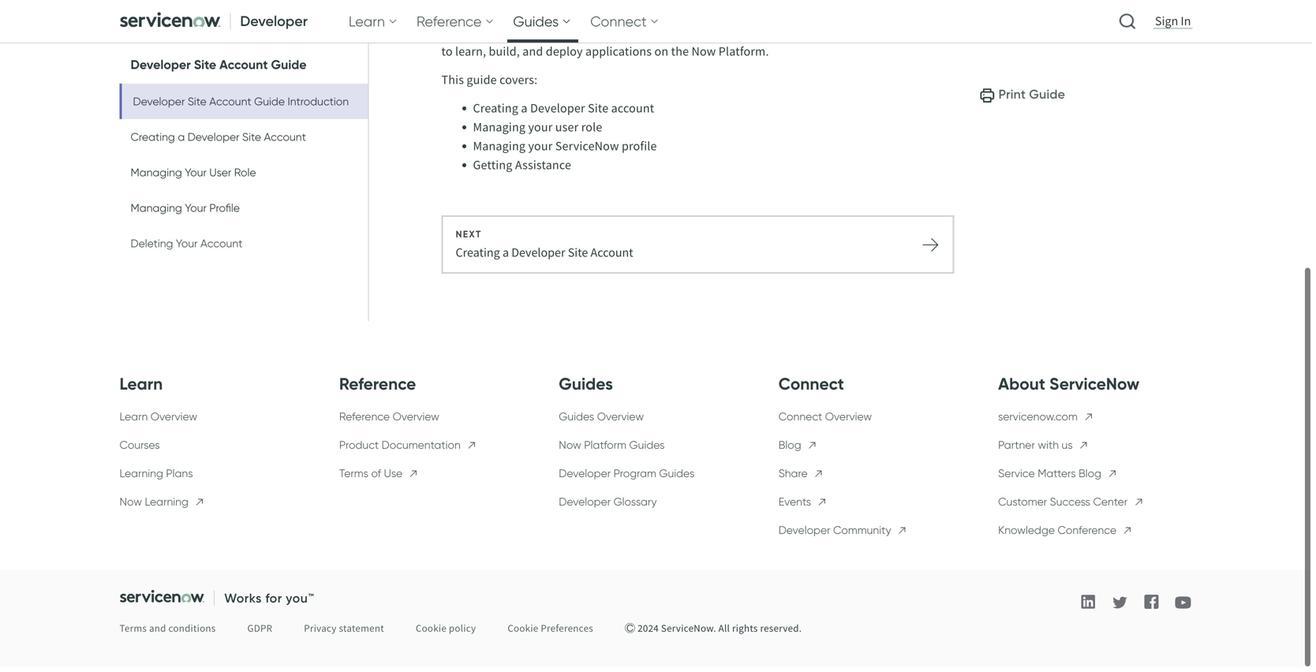 Task type: describe. For each thing, give the bounding box(es) containing it.
works
[[224, 592, 262, 608]]

1 vertical spatial reference
[[339, 375, 416, 396]]

reference inside button
[[417, 13, 482, 30]]

servicenow.
[[661, 623, 717, 636]]

sign
[[1156, 13, 1179, 29]]

in
[[1181, 13, 1192, 29]]

connect button
[[584, 0, 666, 43]]

all
[[719, 623, 730, 636]]

sign in button
[[1153, 12, 1195, 30]]

ⓒ
[[625, 623, 636, 636]]

developer link
[[113, 0, 317, 43]]

reference button
[[410, 0, 501, 43]]

sign in
[[1156, 13, 1192, 29]]

developer
[[240, 12, 308, 30]]

works for you ™
[[224, 592, 315, 608]]

about
[[999, 375, 1046, 396]]

guides button
[[507, 0, 578, 43]]



Task type: locate. For each thing, give the bounding box(es) containing it.
you
[[286, 592, 308, 608]]

connect inside button
[[591, 13, 647, 30]]

1 vertical spatial guides
[[559, 375, 613, 396]]

0 vertical spatial guides
[[513, 13, 559, 30]]

guides inside button
[[513, 13, 559, 30]]

about servicenow
[[999, 375, 1140, 396]]

learn inside 'button'
[[349, 13, 385, 30]]

learn button
[[343, 0, 404, 43]]

0 horizontal spatial connect
[[591, 13, 647, 30]]

rights
[[733, 623, 758, 636]]

0 horizontal spatial learn
[[120, 375, 163, 396]]

1 vertical spatial connect
[[779, 375, 845, 396]]

1 vertical spatial learn
[[120, 375, 163, 396]]

connect
[[591, 13, 647, 30], [779, 375, 845, 396]]

2024
[[638, 623, 659, 636]]

ⓒ 2024 servicenow. all rights reserved.
[[625, 623, 802, 636]]

reserved.
[[761, 623, 802, 636]]

guides
[[513, 13, 559, 30], [559, 375, 613, 396]]

reference
[[417, 13, 482, 30], [339, 375, 416, 396]]

™
[[308, 592, 315, 608]]

0 vertical spatial reference
[[417, 13, 482, 30]]

learn
[[349, 13, 385, 30], [120, 375, 163, 396]]

1 horizontal spatial connect
[[779, 375, 845, 396]]

for
[[266, 592, 282, 608]]

0 vertical spatial connect
[[591, 13, 647, 30]]

servicenow
[[1050, 375, 1140, 396]]

0 vertical spatial learn
[[349, 13, 385, 30]]

1 horizontal spatial learn
[[349, 13, 385, 30]]



